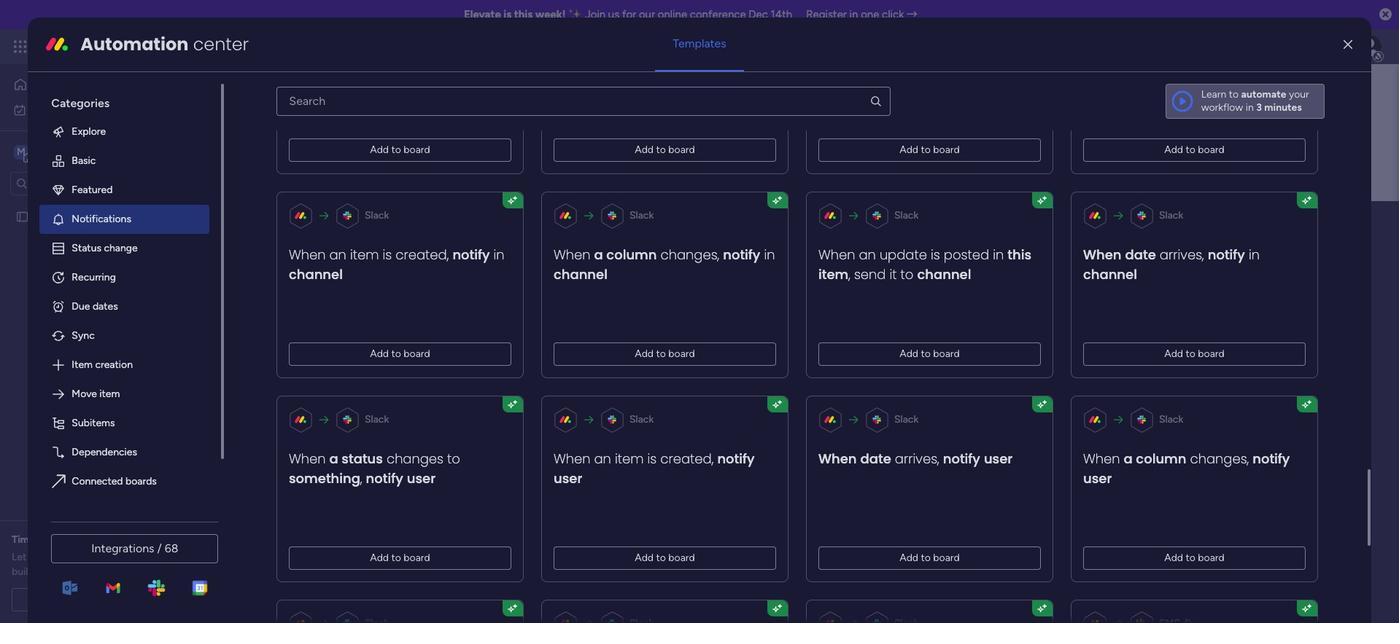 Task type: describe. For each thing, give the bounding box(es) containing it.
subitems
[[72, 417, 115, 430]]

dashboards
[[329, 329, 382, 342]]

time
[[12, 534, 35, 547]]

changes
[[387, 450, 444, 468]]

schedule a meeting button
[[12, 589, 174, 612]]

our inside time for an expert review let our experts review what you've built so far. free of charge
[[29, 552, 44, 564]]

join
[[585, 8, 606, 21]]

an for when an item is created, notify in channel
[[330, 246, 347, 264]]

schedule a meeting
[[48, 594, 138, 606]]

workspace image
[[14, 144, 28, 160]]

test list box
[[0, 201, 186, 426]]

experts
[[47, 552, 81, 564]]

your workflow in
[[1201, 88, 1310, 114]]

main workspace inside workspace selection element
[[34, 145, 120, 159]]

creation
[[95, 359, 133, 371]]

explore
[[72, 125, 106, 138]]

created, for when an item is created, notify in channel
[[396, 246, 449, 264]]

1 horizontal spatial main workspace
[[364, 207, 551, 239]]

center
[[193, 32, 249, 56]]

an inside time for an expert review let our experts review what you've built so far. free of charge
[[53, 534, 65, 547]]

when a column changes, notify in channel
[[554, 246, 775, 284]]

brad klo image
[[1359, 35, 1382, 58]]

when for when an item is created, notify user
[[554, 450, 591, 468]]

free
[[65, 566, 85, 579]]

arrives, for user
[[895, 450, 940, 468]]

expert
[[67, 534, 98, 547]]

sync
[[72, 330, 95, 342]]

when an update is posted in
[[819, 246, 1008, 264]]

integrations / 68
[[91, 542, 178, 556]]

notify inside when a status changes to something , notify user
[[366, 470, 404, 488]]

item inside when an item is created, notify in channel
[[350, 246, 379, 264]]

slack up when a column changes, notify user
[[1160, 414, 1184, 426]]

move item option
[[40, 380, 210, 409]]

automation center
[[81, 32, 249, 56]]

work for monday
[[118, 38, 144, 55]]

3 minutes
[[1257, 101, 1302, 114]]

time for an expert review let our experts review what you've built so far. free of charge
[[12, 534, 170, 579]]

when a status changes to something , notify user
[[289, 450, 461, 488]]

see plans
[[255, 40, 299, 53]]

change
[[104, 242, 138, 255]]

a for when a status changes to something , notify user
[[330, 450, 339, 468]]

m
[[17, 146, 25, 158]]

let
[[12, 552, 26, 564]]

posted
[[944, 246, 990, 264]]

public board image
[[15, 210, 29, 224]]

move
[[72, 388, 97, 400]]

recent boards
[[275, 294, 351, 308]]

notify inside when a column changes, notify user
[[1253, 450, 1291, 468]]

notifications
[[72, 213, 131, 225]]

connected
[[72, 476, 123, 488]]

recurring
[[72, 271, 116, 284]]

move item
[[72, 388, 120, 400]]

1 vertical spatial option
[[40, 497, 210, 526]]

meeting
[[101, 594, 138, 606]]

slack up when a column changes, notify in channel
[[630, 209, 654, 222]]

built
[[12, 566, 32, 579]]

add workspace description
[[363, 242, 487, 255]]

when for when a status changes to something , notify user
[[289, 450, 326, 468]]

when for when an update is posted in
[[819, 246, 856, 264]]

my work button
[[9, 98, 157, 121]]

so
[[34, 566, 45, 579]]

slack up when date arrives, notify in channel
[[1160, 209, 1184, 222]]

automate
[[1241, 88, 1287, 101]]

status change
[[72, 242, 138, 255]]

item
[[72, 359, 93, 371]]

item creation option
[[40, 351, 210, 380]]

→
[[907, 8, 918, 21]]

one
[[861, 8, 880, 21]]

register
[[806, 8, 847, 21]]

when an item is created, notify user
[[554, 450, 755, 488]]

slack up status
[[365, 414, 389, 426]]

item creation
[[72, 359, 133, 371]]

click
[[882, 8, 904, 21]]

monday
[[65, 38, 115, 55]]

add to favorites image
[[943, 362, 957, 376]]

categories
[[51, 96, 110, 110]]

1 vertical spatial main
[[364, 207, 420, 239]]

, inside when a status changes to something , notify user
[[361, 470, 363, 488]]

integrations
[[91, 542, 154, 556]]

boards
[[275, 329, 307, 342]]

description
[[436, 242, 487, 255]]

visited
[[403, 329, 434, 342]]

minutes
[[1265, 101, 1302, 114]]

channel inside when date arrives, notify in channel
[[1084, 265, 1138, 284]]

slack up update
[[895, 209, 919, 222]]

learn
[[1201, 88, 1227, 101]]

categories heading
[[40, 84, 210, 117]]

featured
[[72, 184, 113, 196]]

date for when date arrives, notify user
[[861, 450, 892, 468]]

0 vertical spatial ,
[[849, 265, 851, 284]]

charge
[[99, 566, 131, 579]]

1 vertical spatial review
[[83, 552, 113, 564]]

in inside when a column changes, notify in channel
[[764, 246, 775, 264]]

workspace inside workspace selection element
[[62, 145, 120, 159]]

send
[[855, 265, 886, 284]]

when for when date arrives, notify user
[[819, 450, 857, 468]]

when for when a column changes, notify user
[[1084, 450, 1121, 468]]

due dates option
[[40, 292, 210, 322]]

elevate
[[464, 8, 501, 21]]

slack up when an item is created, notify in channel
[[365, 209, 389, 222]]

plans
[[275, 40, 299, 53]]

1 horizontal spatial for
[[622, 8, 636, 21]]

when for when an item is created, notify in channel
[[289, 246, 326, 264]]

Search in workspace field
[[31, 175, 122, 192]]

status
[[72, 242, 101, 255]]

main inside workspace selection element
[[34, 145, 59, 159]]

an for when an update is posted in
[[859, 246, 876, 264]]

what
[[116, 552, 138, 564]]

channel inside when an item is created, notify in channel
[[289, 265, 343, 284]]

schedule
[[48, 594, 90, 606]]

register in one click → link
[[806, 8, 918, 21]]

when an item is created, notify in channel
[[289, 246, 505, 284]]

slack up when date arrives, notify user
[[895, 414, 919, 426]]

my
[[32, 103, 46, 116]]

, send it to channel
[[849, 265, 972, 284]]

for inside time for an expert review let our experts review what you've built so far. free of charge
[[37, 534, 51, 547]]

column for when a column changes, notify user
[[1137, 450, 1187, 468]]

when for when a column changes, notify in channel
[[554, 246, 591, 264]]

this inside this item
[[1008, 246, 1032, 264]]

help button
[[1276, 582, 1326, 606]]

slack up the when an item is created, notify user
[[630, 414, 654, 426]]



Task type: vqa. For each thing, say whether or not it's contained in the screenshot.
created, within When an item is created, notify in channel
yes



Task type: locate. For each thing, give the bounding box(es) containing it.
test
[[34, 211, 54, 223], [300, 363, 319, 375]]

dependencies
[[72, 446, 137, 459]]

you've
[[141, 552, 170, 564]]

when inside when a column changes, notify user
[[1084, 450, 1121, 468]]

0 vertical spatial work
[[118, 38, 144, 55]]

an for when an item is created, notify user
[[595, 450, 612, 468]]

conference
[[690, 8, 746, 21]]

sync option
[[40, 322, 210, 351]]

is inside the when an item is created, notify user
[[648, 450, 657, 468]]

Search for a column type search field
[[277, 87, 891, 116]]

1 vertical spatial arrives,
[[895, 450, 940, 468]]

arrives,
[[1160, 246, 1205, 264], [895, 450, 940, 468]]

0 vertical spatial boards
[[315, 294, 351, 308]]

slack
[[365, 209, 389, 222], [630, 209, 654, 222], [895, 209, 919, 222], [1160, 209, 1184, 222], [365, 414, 389, 426], [630, 414, 654, 426], [895, 414, 919, 426], [1160, 414, 1184, 426]]

channel inside when a column changes, notify in channel
[[554, 265, 608, 284]]

user inside when a status changes to something , notify user
[[407, 470, 436, 488]]

work
[[118, 38, 144, 55], [49, 103, 71, 116]]

categories list box
[[40, 84, 224, 526]]

for right time
[[37, 534, 51, 547]]

1 horizontal spatial work
[[118, 38, 144, 55]]

explore option
[[40, 117, 210, 147]]

0 horizontal spatial ,
[[361, 470, 363, 488]]

when inside when a status changes to something , notify user
[[289, 450, 326, 468]]

notify
[[453, 246, 490, 264], [724, 246, 761, 264], [1208, 246, 1246, 264], [718, 450, 755, 468], [943, 450, 981, 468], [1253, 450, 1291, 468], [366, 470, 404, 488]]

1 vertical spatial ,
[[361, 470, 363, 488]]

when
[[289, 246, 326, 264], [554, 246, 591, 264], [819, 246, 856, 264], [1084, 246, 1122, 264], [289, 450, 326, 468], [554, 450, 591, 468], [819, 450, 857, 468], [1084, 450, 1121, 468]]

work inside button
[[49, 103, 71, 116]]

test inside list box
[[34, 211, 54, 223]]

option down connected boards
[[40, 497, 210, 526]]

0 horizontal spatial column
[[607, 246, 657, 264]]

0 horizontal spatial main workspace
[[34, 145, 120, 159]]

in inside your workflow in
[[1246, 101, 1254, 114]]

elevate is this week! ✨ join us for our online conference dec 14th
[[464, 8, 793, 21]]

a
[[595, 246, 603, 264], [330, 450, 339, 468], [1124, 450, 1133, 468], [93, 594, 98, 606]]

option
[[0, 204, 186, 206], [40, 497, 210, 526]]

14th
[[771, 8, 793, 21]]

created, inside the when an item is created, notify user
[[661, 450, 714, 468]]

0 vertical spatial date
[[1126, 246, 1157, 264]]

2 vertical spatial this
[[487, 329, 503, 342]]

1 horizontal spatial date
[[1126, 246, 1157, 264]]

0 horizontal spatial work
[[49, 103, 71, 116]]

board
[[404, 144, 431, 156], [669, 144, 695, 156], [934, 144, 960, 156], [1199, 144, 1225, 156], [404, 348, 431, 360], [669, 348, 695, 360], [934, 348, 960, 360], [1199, 348, 1225, 360], [404, 552, 431, 565], [669, 552, 695, 565], [934, 552, 960, 565], [1199, 552, 1225, 565]]

when inside the when an item is created, notify user
[[554, 450, 591, 468]]

1 channel from the left
[[289, 265, 343, 284]]

0 vertical spatial this
[[514, 8, 533, 21]]

1 horizontal spatial ,
[[849, 265, 851, 284]]

0 horizontal spatial created,
[[396, 246, 449, 264]]

help
[[1288, 587, 1314, 602]]

1 horizontal spatial test
[[300, 363, 319, 375]]

add to board
[[370, 144, 431, 156], [635, 144, 695, 156], [900, 144, 960, 156], [1165, 144, 1225, 156], [370, 348, 431, 360], [635, 348, 695, 360], [900, 348, 960, 360], [1165, 348, 1225, 360], [370, 552, 431, 565], [635, 552, 695, 565], [900, 552, 960, 565], [1165, 552, 1225, 565]]

0 horizontal spatial changes,
[[661, 246, 720, 264]]

due dates
[[72, 300, 118, 313]]

created, inside when an item is created, notify in channel
[[396, 246, 449, 264]]

column for when a column changes, notify in channel
[[607, 246, 657, 264]]

register in one click →
[[806, 8, 918, 21]]

a inside button
[[93, 594, 98, 606]]

user inside the when an item is created, notify user
[[554, 470, 583, 488]]

3 channel from the left
[[918, 265, 972, 284]]

changes, for when a column changes, notify in channel
[[661, 246, 720, 264]]

1 horizontal spatial changes,
[[1191, 450, 1250, 468]]

work right "my"
[[49, 103, 71, 116]]

connected boards
[[72, 476, 157, 488]]

0 vertical spatial column
[[607, 246, 657, 264]]

an inside the when an item is created, notify user
[[595, 450, 612, 468]]

due
[[72, 300, 90, 313]]

to inside when a status changes to something , notify user
[[448, 450, 461, 468]]

test right public board image
[[300, 363, 319, 375]]

test for public board icon
[[34, 211, 54, 223]]

1 horizontal spatial this
[[514, 8, 533, 21]]

is for when an item is created, notify user
[[648, 450, 657, 468]]

management
[[147, 38, 227, 55]]

/
[[157, 542, 162, 556]]

us
[[608, 8, 620, 21]]

0 horizontal spatial test
[[34, 211, 54, 223]]

0 vertical spatial option
[[0, 204, 186, 206]]

1 horizontal spatial our
[[639, 8, 655, 21]]

recurring option
[[40, 263, 210, 292]]

when inside when date arrives, notify in channel
[[1084, 246, 1122, 264]]

0 vertical spatial main
[[34, 145, 59, 159]]

when for when date arrives, notify in channel
[[1084, 246, 1122, 264]]

a inside when a column changes, notify in channel
[[595, 246, 603, 264]]

this
[[514, 8, 533, 21], [1008, 246, 1032, 264], [487, 329, 503, 342]]

automation
[[81, 32, 188, 56]]

this right posted
[[1008, 246, 1032, 264]]

this left week!
[[514, 8, 533, 21]]

notify inside when an item is created, notify in channel
[[453, 246, 490, 264]]

work for my
[[49, 103, 71, 116]]

1 vertical spatial changes,
[[1191, 450, 1250, 468]]

changes, inside when a column changes, notify user
[[1191, 450, 1250, 468]]

1 vertical spatial date
[[861, 450, 892, 468]]

main workspace
[[34, 145, 120, 159], [364, 207, 551, 239]]

a for when a column changes, notify in channel
[[595, 246, 603, 264]]

item inside the when an item is created, notify user
[[615, 450, 644, 468]]

2 horizontal spatial this
[[1008, 246, 1032, 264]]

option down featured
[[0, 204, 186, 206]]

a inside when a status changes to something , notify user
[[330, 450, 339, 468]]

0 vertical spatial arrives,
[[1160, 246, 1205, 264]]

item inside "option"
[[99, 388, 120, 400]]

see
[[255, 40, 273, 53]]

boards inside connected boards option
[[125, 476, 157, 488]]

workspace
[[62, 145, 120, 159], [426, 207, 551, 239], [384, 242, 433, 255], [506, 329, 555, 342]]

select product image
[[13, 39, 28, 54]]

when date arrives, notify user
[[819, 450, 1013, 468]]

this right recently
[[487, 329, 503, 342]]

an inside when an item is created, notify in channel
[[330, 246, 347, 264]]

online
[[658, 8, 687, 21]]

1 vertical spatial our
[[29, 552, 44, 564]]

0 vertical spatial test
[[34, 211, 54, 223]]

test link
[[254, 349, 976, 390]]

basic option
[[40, 147, 210, 176]]

column inside when a column changes, notify user
[[1137, 450, 1187, 468]]

for right us
[[622, 8, 636, 21]]

review up of
[[83, 552, 113, 564]]

1 vertical spatial this
[[1008, 246, 1032, 264]]

boards for recent boards
[[315, 294, 351, 308]]

1 horizontal spatial created,
[[661, 450, 714, 468]]

in inside when date arrives, notify in channel
[[1249, 246, 1260, 264]]

column inside when a column changes, notify in channel
[[607, 246, 657, 264]]

1 horizontal spatial main
[[364, 207, 420, 239]]

a for when a column changes, notify user
[[1124, 450, 1133, 468]]

for
[[622, 8, 636, 21], [37, 534, 51, 547]]

0 horizontal spatial for
[[37, 534, 51, 547]]

dates
[[93, 300, 118, 313]]

None search field
[[277, 87, 891, 116]]

0 horizontal spatial boards
[[125, 476, 157, 488]]

✨
[[569, 8, 582, 21]]

test for public board image
[[300, 363, 319, 375]]

to
[[1229, 88, 1239, 101], [392, 144, 401, 156], [657, 144, 666, 156], [921, 144, 931, 156], [1186, 144, 1196, 156], [901, 265, 914, 284], [392, 348, 401, 360], [657, 348, 666, 360], [921, 348, 931, 360], [1186, 348, 1196, 360], [448, 450, 461, 468], [392, 552, 401, 565], [657, 552, 666, 565], [921, 552, 931, 565], [1186, 552, 1196, 565]]

boards and dashboards you visited recently in this workspace
[[275, 329, 555, 342]]

when inside when a column changes, notify in channel
[[554, 246, 591, 264]]

it
[[890, 265, 897, 284]]

0 horizontal spatial our
[[29, 552, 44, 564]]

0 vertical spatial review
[[100, 534, 132, 547]]

connected boards option
[[40, 468, 210, 497]]

main up the add workspace description
[[364, 207, 420, 239]]

0 horizontal spatial main
[[34, 145, 59, 159]]

changes, inside when a column changes, notify in channel
[[661, 246, 720, 264]]

item inside this item
[[819, 265, 849, 284]]

channel
[[289, 265, 343, 284], [554, 265, 608, 284], [918, 265, 972, 284], [1084, 265, 1138, 284]]

1 vertical spatial work
[[49, 103, 71, 116]]

recently
[[436, 329, 473, 342]]

your
[[1289, 88, 1310, 101]]

68
[[165, 542, 178, 556]]

home
[[34, 78, 61, 90]]

1 vertical spatial boards
[[125, 476, 157, 488]]

is for when an update is posted in
[[931, 246, 941, 264]]

when date arrives, notify in channel
[[1084, 246, 1260, 284]]

see plans button
[[235, 36, 306, 58]]

is for when an item is created, notify in channel
[[383, 246, 392, 264]]

when inside when an item is created, notify in channel
[[289, 246, 326, 264]]

integrations / 68 button
[[51, 535, 218, 564]]

boards for connected boards
[[125, 476, 157, 488]]

1 vertical spatial test
[[300, 363, 319, 375]]

date inside when date arrives, notify in channel
[[1126, 246, 1157, 264]]

status change option
[[40, 234, 210, 263]]

main workspace up description
[[364, 207, 551, 239]]

created, for when an item is created, notify user
[[661, 450, 714, 468]]

main right workspace image
[[34, 145, 59, 159]]

0 vertical spatial our
[[639, 8, 655, 21]]

work right monday
[[118, 38, 144, 55]]

automation  center image
[[46, 33, 69, 56]]

a inside when a column changes, notify user
[[1124, 450, 1133, 468]]

when a column changes, notify user
[[1084, 450, 1291, 488]]

0 vertical spatial main workspace
[[34, 145, 120, 159]]

is
[[504, 8, 512, 21], [383, 246, 392, 264], [931, 246, 941, 264], [648, 450, 657, 468]]

2 channel from the left
[[554, 265, 608, 284]]

user inside when a column changes, notify user
[[1084, 470, 1112, 488]]

in inside when an item is created, notify in channel
[[494, 246, 505, 264]]

review up what
[[100, 534, 132, 547]]

1 vertical spatial for
[[37, 534, 51, 547]]

public board image
[[276, 361, 292, 377]]

1 vertical spatial column
[[1137, 450, 1187, 468]]

4 channel from the left
[[1084, 265, 1138, 284]]

and
[[309, 329, 326, 342]]

dependencies option
[[40, 438, 210, 468]]

0 horizontal spatial this
[[487, 329, 503, 342]]

1 horizontal spatial column
[[1137, 450, 1187, 468]]

a for schedule a meeting
[[93, 594, 98, 606]]

basic
[[72, 155, 96, 167]]

created,
[[396, 246, 449, 264], [661, 450, 714, 468]]

subitems option
[[40, 409, 210, 438]]

notify inside when date arrives, notify in channel
[[1208, 246, 1246, 264]]

0 vertical spatial changes,
[[661, 246, 720, 264]]

monday work management
[[65, 38, 227, 55]]

recent
[[275, 294, 312, 308]]

our left the online
[[639, 8, 655, 21]]

0 vertical spatial created,
[[396, 246, 449, 264]]

notify inside when a column changes, notify in channel
[[724, 246, 761, 264]]

status
[[342, 450, 383, 468]]

is inside when an item is created, notify in channel
[[383, 246, 392, 264]]

workspace selection element
[[14, 143, 122, 162]]

column
[[607, 246, 657, 264], [1137, 450, 1187, 468]]

learn to automate
[[1201, 88, 1287, 101]]

1 horizontal spatial boards
[[315, 294, 351, 308]]

, down status
[[361, 470, 363, 488]]

featured option
[[40, 176, 210, 205]]

this item
[[819, 246, 1032, 284]]

boards up and
[[315, 294, 351, 308]]

1 vertical spatial main workspace
[[364, 207, 551, 239]]

1 horizontal spatial arrives,
[[1160, 246, 1205, 264]]

review
[[100, 534, 132, 547], [83, 552, 113, 564]]

home button
[[9, 73, 157, 96]]

search image
[[869, 95, 883, 108]]

3
[[1257, 101, 1262, 114]]

week!
[[535, 8, 566, 21]]

notify inside the when an item is created, notify user
[[718, 450, 755, 468]]

boards down dependencies option
[[125, 476, 157, 488]]

add to board button
[[289, 138, 512, 162], [554, 138, 777, 162], [819, 138, 1041, 162], [1084, 138, 1306, 162], [289, 343, 512, 366], [554, 343, 777, 366], [819, 343, 1041, 366], [1084, 343, 1306, 366], [289, 547, 512, 570], [554, 547, 777, 570], [819, 547, 1041, 570], [1084, 547, 1306, 570]]

dec
[[749, 8, 768, 21]]

changes, for when a column changes, notify user
[[1191, 450, 1250, 468]]

Main workspace field
[[360, 207, 1340, 239]]

you
[[384, 329, 401, 342]]

of
[[87, 566, 97, 579]]

our up the so
[[29, 552, 44, 564]]

0 horizontal spatial date
[[861, 450, 892, 468]]

far.
[[48, 566, 62, 579]]

notifications option
[[40, 205, 210, 234]]

boards
[[315, 294, 351, 308], [125, 476, 157, 488]]

1 vertical spatial created,
[[661, 450, 714, 468]]

main workspace down the explore
[[34, 145, 120, 159]]

arrives, inside when date arrives, notify in channel
[[1160, 246, 1205, 264]]

0 horizontal spatial arrives,
[[895, 450, 940, 468]]

date for when date arrives, notify in channel
[[1126, 246, 1157, 264]]

, left send
[[849, 265, 851, 284]]

arrives, for in
[[1160, 246, 1205, 264]]

0 vertical spatial for
[[622, 8, 636, 21]]

test right public board icon
[[34, 211, 54, 223]]



